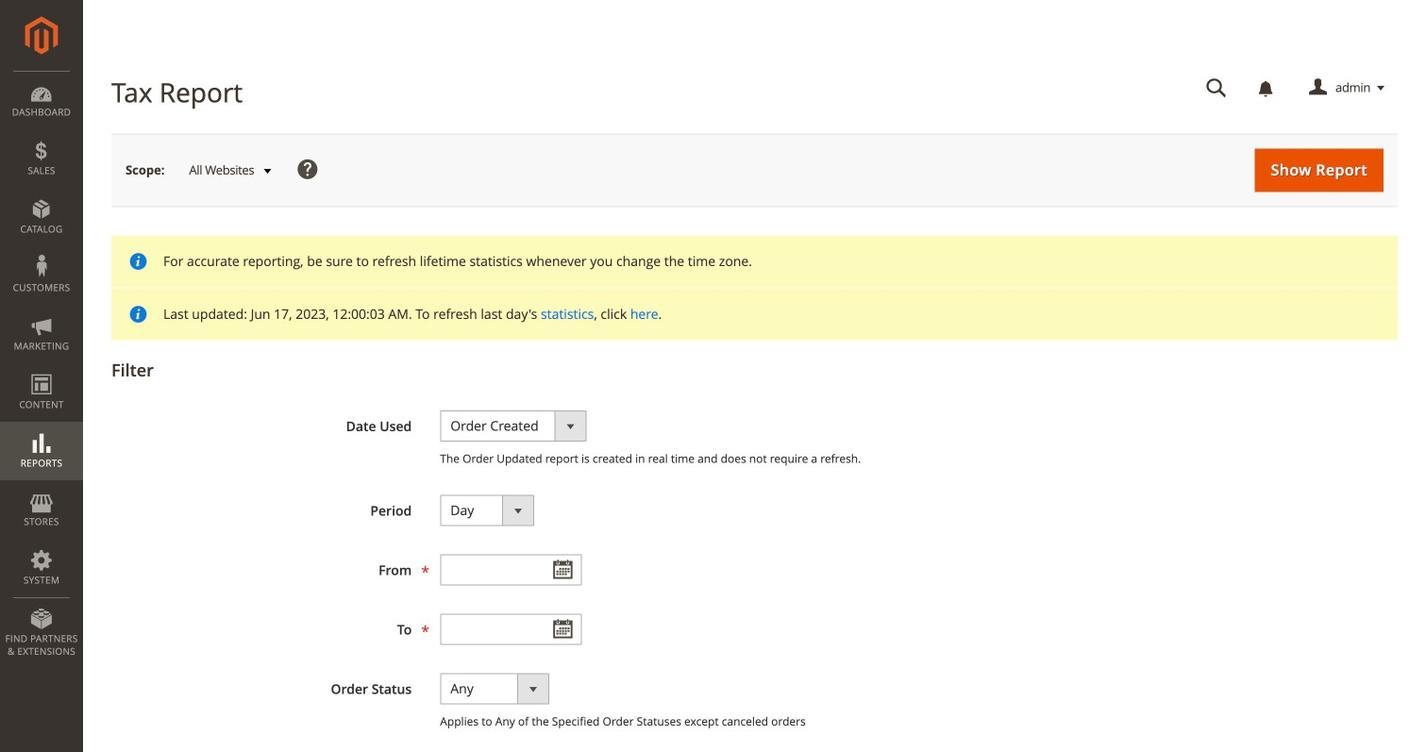 Task type: describe. For each thing, give the bounding box(es) containing it.
magento admin panel image
[[25, 16, 58, 55]]



Task type: locate. For each thing, give the bounding box(es) containing it.
menu bar
[[0, 71, 83, 668]]

None text field
[[440, 554, 582, 586], [440, 614, 582, 645], [440, 554, 582, 586], [440, 614, 582, 645]]

None text field
[[1193, 72, 1240, 105]]



